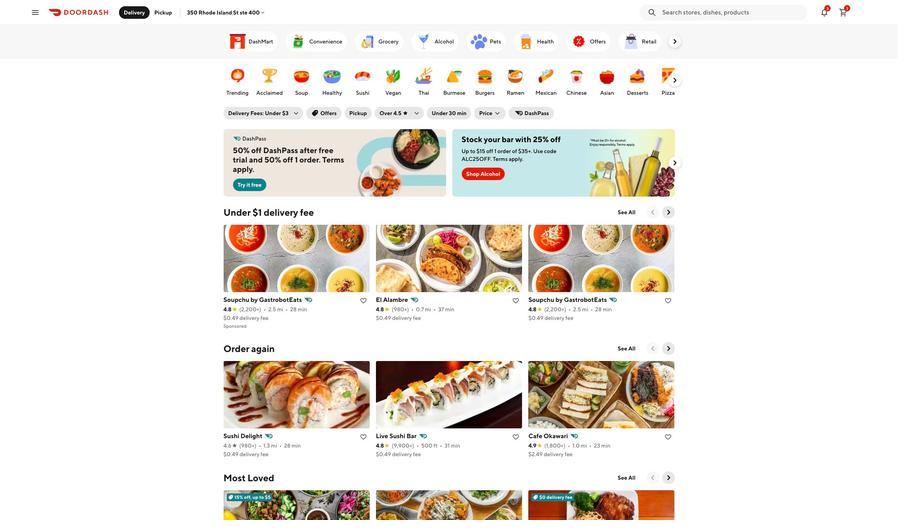 Task type: locate. For each thing, give the bounding box(es) containing it.
pets image
[[470, 32, 488, 51]]

alcohol image
[[414, 32, 433, 51]]

2 vertical spatial next button of carousel image
[[664, 345, 672, 352]]

next button of carousel image
[[671, 38, 679, 45], [671, 159, 679, 167], [664, 474, 672, 482]]

next button of carousel image
[[671, 76, 679, 84], [664, 208, 672, 216], [664, 345, 672, 352]]

1 vertical spatial previous button of carousel image
[[649, 345, 657, 352]]

notification bell image
[[820, 8, 829, 17]]

0 vertical spatial previous button of carousel image
[[649, 208, 657, 216]]

Store search: begin typing to search for stores available on DoorDash text field
[[662, 8, 802, 17]]

previous button of carousel image
[[649, 208, 657, 216], [649, 345, 657, 352]]

2 previous button of carousel image from the top
[[649, 345, 657, 352]]

next button of carousel image for second previous button of carousel icon from the top
[[664, 345, 672, 352]]

1 previous button of carousel image from the top
[[649, 208, 657, 216]]

1 vertical spatial next button of carousel image
[[664, 208, 672, 216]]



Task type: describe. For each thing, give the bounding box(es) containing it.
convenience image
[[289, 32, 308, 51]]

next button of carousel image for 1st previous button of carousel icon from the top
[[664, 208, 672, 216]]

0 vertical spatial next button of carousel image
[[671, 76, 679, 84]]

previous button of carousel image
[[649, 474, 657, 482]]

1 vertical spatial next button of carousel image
[[671, 159, 679, 167]]

retail image
[[621, 32, 640, 51]]

0 vertical spatial next button of carousel image
[[671, 38, 679, 45]]

offers image
[[570, 32, 588, 51]]

dashmart image
[[228, 32, 247, 51]]

0 items, open order cart image
[[839, 8, 848, 17]]

grocery image
[[358, 32, 377, 51]]

open menu image
[[31, 8, 40, 17]]

health image
[[517, 32, 535, 51]]

2 vertical spatial next button of carousel image
[[664, 474, 672, 482]]

flowers image
[[672, 32, 691, 51]]



Task type: vqa. For each thing, say whether or not it's contained in the screenshot.
second Previous button of carousel icon from the bottom
yes



